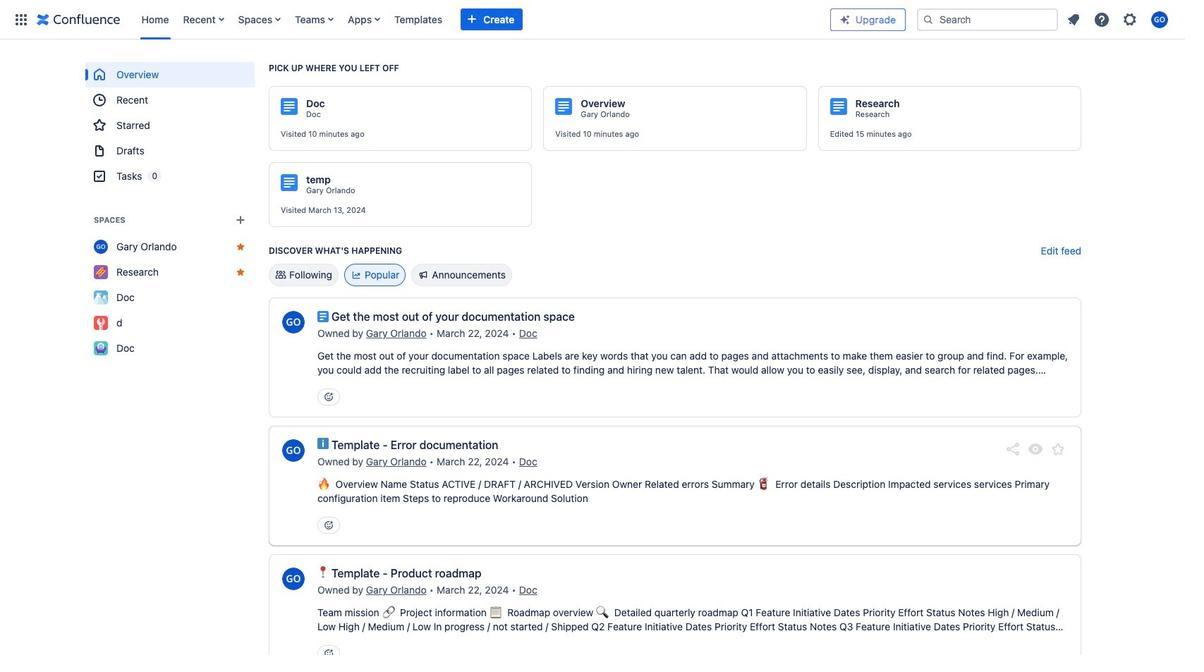 Task type: vqa. For each thing, say whether or not it's contained in the screenshot.
More information about Gary Orlando image
yes



Task type: locate. For each thing, give the bounding box(es) containing it.
2 more information about gary orlando image from the top
[[281, 566, 306, 592]]

add reaction image
[[323, 392, 334, 403], [323, 648, 334, 655]]

premium image
[[839, 14, 851, 25]]

unstar this space image
[[235, 241, 246, 253]]

1 add reaction image from the top
[[323, 392, 334, 403]]

list for 'appswitcher icon'
[[134, 0, 830, 39]]

list
[[134, 0, 830, 39], [1061, 7, 1177, 32]]

2 add reaction image from the top
[[323, 648, 334, 655]]

more information about gary orlando image
[[281, 310, 306, 335], [281, 566, 306, 592]]

unstar this space image
[[235, 267, 246, 278]]

group
[[85, 62, 255, 189]]

0 vertical spatial add reaction image
[[323, 392, 334, 403]]

:information_source: image
[[317, 438, 329, 449], [317, 438, 329, 449]]

:round_pushpin: image
[[317, 566, 329, 578]]

1 horizontal spatial list
[[1061, 7, 1177, 32]]

1 vertical spatial add reaction image
[[323, 648, 334, 655]]

0 vertical spatial more information about gary orlando image
[[281, 310, 306, 335]]

search image
[[923, 14, 934, 25]]

1 vertical spatial more information about gary orlando image
[[281, 566, 306, 592]]

add reaction image
[[323, 520, 334, 531]]

help icon image
[[1093, 11, 1110, 28]]

confluence image
[[37, 11, 120, 28], [37, 11, 120, 28]]

None search field
[[917, 8, 1058, 31]]

appswitcher icon image
[[13, 11, 30, 28]]

:round_pushpin: image
[[317, 566, 329, 578]]

banner
[[0, 0, 1185, 40]]

unwatch image
[[1027, 441, 1044, 458]]

0 horizontal spatial list
[[134, 0, 830, 39]]



Task type: describe. For each thing, give the bounding box(es) containing it.
star image
[[1050, 441, 1067, 458]]

more information about gary orlando image
[[281, 438, 306, 463]]

share image
[[1005, 441, 1021, 458]]

add reaction image for second more information about gary orlando icon from the bottom of the page
[[323, 392, 334, 403]]

your profile and preferences image
[[1151, 11, 1168, 28]]

settings icon image
[[1122, 11, 1139, 28]]

notification icon image
[[1065, 11, 1082, 28]]

list for premium "image"
[[1061, 7, 1177, 32]]

Search field
[[917, 8, 1058, 31]]

create a space image
[[232, 212, 249, 229]]

global element
[[8, 0, 830, 39]]

add reaction image for 1st more information about gary orlando icon from the bottom of the page
[[323, 648, 334, 655]]

1 more information about gary orlando image from the top
[[281, 310, 306, 335]]



